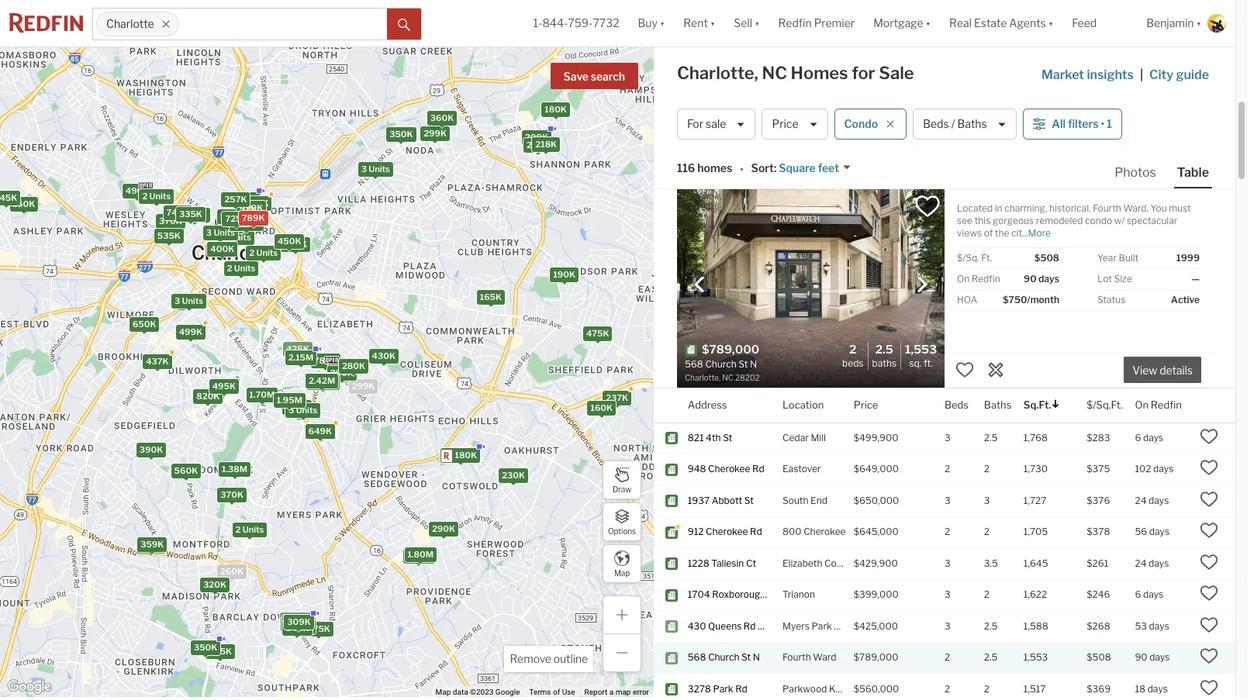 Task type: locate. For each thing, give the bounding box(es) containing it.
1 horizontal spatial on redfin
[[1135, 398, 1182, 411]]

fourth right #711
[[783, 243, 811, 255]]

price button up skybox
[[762, 109, 828, 140]]

0 vertical spatial myers park
[[783, 55, 832, 67]]

beds for beds button
[[945, 398, 969, 411]]

• left 1 on the top right
[[1101, 117, 1105, 131]]

built
[[1119, 252, 1139, 264]]

0 vertical spatial $508
[[1034, 252, 1059, 264]]

#711
[[762, 243, 782, 255]]

400 down 210
[[688, 400, 707, 412]]

cherokee inside "link"
[[708, 24, 750, 35]]

821 4th st link
[[688, 432, 768, 445]]

0 horizontal spatial 230k
[[450, 449, 473, 460]]

844-
[[542, 17, 568, 30]]

0 vertical spatial 230k
[[450, 449, 473, 460]]

queens inside "1333 queens rd unit b1" link
[[712, 55, 746, 67]]

6 for 1704 roxborough rd
[[1135, 589, 1141, 601]]

0 vertical spatial of
[[984, 227, 993, 239]]

▾ for benjamin ▾
[[1196, 17, 1201, 30]]

favorite this home image for $261
[[1200, 553, 1218, 572]]

ward
[[807, 212, 831, 224], [813, 243, 836, 255], [813, 275, 836, 286], [813, 369, 836, 381], [813, 400, 836, 412], [813, 652, 836, 663]]

filters
[[1068, 117, 1099, 131]]

340k up 649k
[[285, 402, 308, 413]]

3.5 for 1,935
[[984, 306, 998, 318]]

fourth up condo
[[1093, 202, 1121, 214]]

0 vertical spatial eastover
[[783, 24, 821, 35]]

1 vertical spatial trianon
[[783, 338, 815, 349]]

180k up 290k
[[454, 450, 477, 461]]

3504 colony rd unit j trianon
[[688, 306, 815, 318]]

1 vertical spatial 3504
[[688, 338, 712, 349]]

• inside 116 homes •
[[740, 163, 743, 176]]

2 3504 from the top
[[688, 338, 712, 349]]

unit left j
[[761, 306, 778, 318]]

1 horizontal spatial on
[[1135, 398, 1149, 411]]

2 24 days from the top
[[1135, 558, 1169, 569]]

cherokee for 800
[[804, 526, 846, 538]]

0 vertical spatial 6 days
[[1135, 432, 1164, 444]]

rd for 430 queens rd #712 myers park manor
[[744, 620, 756, 632]]

1 vertical spatial dr
[[761, 212, 772, 224]]

ft. right the sq.
[[924, 357, 933, 369]]

ft. inside 1,553 sq. ft.
[[924, 357, 933, 369]]

2.5 for 1,588
[[984, 620, 998, 632]]

2 eastover from the top
[[783, 463, 821, 475]]

299k down 360k
[[423, 128, 446, 139]]

3.5 for 2,184
[[984, 212, 998, 224]]

myers park up skybox
[[783, 118, 832, 129]]

24 days
[[1135, 495, 1169, 506], [1135, 558, 1169, 569]]

rd for 3278 park rd
[[735, 683, 747, 695]]

0 vertical spatial 340k
[[233, 194, 256, 205]]

53 right $268
[[1135, 620, 1147, 632]]

24 days up 56 days
[[1135, 495, 1169, 506]]

rd for 3504 colony rd unit j trianon
[[747, 306, 759, 318]]

1 ▾ from the left
[[660, 17, 665, 30]]

1 53 days from the top
[[1135, 212, 1169, 224]]

st down 430 queens rd #712 link
[[742, 652, 751, 663]]

6 ▾ from the left
[[1196, 17, 1201, 30]]

unit inside "1333 queens rd unit b1" link
[[762, 55, 779, 67]]

days for $378
[[1149, 526, 1170, 538]]

on redfin down $/sq. ft.
[[957, 273, 1000, 285]]

map left data
[[436, 688, 451, 697]]

430 queens rd #712 myers park manor
[[688, 620, 862, 632]]

24 for $261
[[1135, 558, 1147, 569]]

city guide link
[[1149, 66, 1212, 85]]

291 days
[[1135, 243, 1173, 255]]

2 myers from the top
[[783, 118, 810, 129]]

0 vertical spatial •
[[1101, 117, 1105, 131]]

fourth for 210 n church st #3515 fourth ward
[[783, 369, 811, 381]]

cedar
[[783, 432, 809, 444]]

ward left $1,400,000
[[813, 275, 836, 286]]

3 favorite this home image from the top
[[1200, 176, 1218, 195]]

821 4th st
[[688, 432, 732, 444]]

year built
[[1097, 252, 1139, 264]]

1 3.5 from the top
[[984, 212, 998, 224]]

1 vertical spatial 90 days
[[1135, 652, 1170, 663]]

430 queens rd #712 link
[[688, 620, 779, 633]]

3 ▾ from the left
[[755, 17, 760, 30]]

0 vertical spatial 53
[[1135, 212, 1147, 224]]

• inside button
[[1101, 117, 1105, 131]]

map region
[[0, 0, 755, 697]]

0 vertical spatial on
[[957, 273, 970, 285]]

size
[[1114, 273, 1132, 285]]

1 400 from the top
[[688, 243, 707, 255]]

church
[[718, 243, 749, 255], [715, 369, 746, 381], [718, 400, 749, 412], [708, 652, 740, 663]]

1,553 for 1,553 sq. ft.
[[905, 343, 937, 357]]

sell ▾ button
[[725, 0, 769, 47]]

days
[[1147, 24, 1168, 35], [1148, 86, 1169, 98], [1147, 181, 1168, 192], [1149, 212, 1169, 224], [1153, 243, 1173, 255], [1039, 273, 1059, 285], [1149, 306, 1169, 318], [1150, 369, 1170, 381], [1147, 400, 1168, 412], [1143, 432, 1164, 444], [1153, 463, 1174, 475], [1149, 495, 1169, 506], [1149, 526, 1170, 538], [1149, 558, 1169, 569], [1143, 589, 1164, 601], [1149, 620, 1169, 632], [1150, 652, 1170, 663], [1148, 683, 1168, 695]]

price up skybox
[[772, 117, 799, 131]]

0 horizontal spatial driftwood
[[713, 181, 756, 192]]

1 6 days from the top
[[1135, 432, 1164, 444]]

report
[[584, 688, 607, 697]]

6 right $246
[[1135, 589, 1141, 601]]

1 trianon from the top
[[783, 306, 815, 318]]

2 trianon from the top
[[783, 338, 815, 349]]

1 eastover from the top
[[783, 24, 821, 35]]

2 53 days from the top
[[1135, 620, 1169, 632]]

205k
[[525, 133, 548, 144]]

myers up skybox
[[783, 118, 810, 129]]

redfin down $/sq. ft.
[[972, 273, 1000, 285]]

days for $261
[[1149, 558, 1169, 569]]

$/sq.ft.
[[1087, 398, 1123, 411]]

1 horizontal spatial redfin
[[972, 273, 1000, 285]]

1170
[[688, 118, 708, 129]]

fourth for 400 n church st #711 fourth ward
[[783, 243, 811, 255]]

350k
[[389, 129, 413, 140], [193, 642, 217, 653]]

6 days right $246
[[1135, 589, 1164, 601]]

225k
[[526, 140, 549, 150]]

favorite this home image for 291 days
[[1200, 239, 1218, 257]]

2 colony from the top
[[714, 338, 745, 349]]

1 vertical spatial 3.5
[[984, 306, 998, 318]]

None search field
[[179, 9, 387, 40]]

dr for westbrook
[[761, 212, 772, 224]]

cherokee inside 'link'
[[708, 463, 750, 475]]

2 6 days from the top
[[1135, 589, 1164, 601]]

24
[[1135, 495, 1147, 506], [1135, 558, 1147, 569]]

24 for $376
[[1135, 495, 1147, 506]]

$475,000
[[854, 181, 898, 192]]

beds up $1,475,000
[[842, 357, 864, 369]]

3504 for 3504 colony rd unit n
[[688, 338, 712, 349]]

1 vertical spatial on
[[1135, 398, 1149, 411]]

0 horizontal spatial •
[[740, 163, 743, 176]]

1.38m
[[221, 464, 247, 475]]

sq.ft. button
[[1024, 388, 1061, 423]]

1-844-759-7732
[[533, 17, 619, 30]]

4 ▾ from the left
[[926, 17, 931, 30]]

0 vertical spatial baths
[[957, 117, 987, 131]]

n down 1010
[[709, 243, 716, 255]]

1937
[[688, 495, 710, 506]]

beds inside button
[[923, 117, 949, 131]]

baths
[[957, 117, 987, 131], [872, 357, 897, 369], [984, 398, 1012, 411]]

church for #711
[[718, 243, 749, 255]]

24 days for $376
[[1135, 495, 1169, 506]]

days for $215
[[1147, 181, 1168, 192]]

2 vertical spatial 3.5
[[984, 558, 998, 569]]

submit search image
[[398, 18, 410, 31]]

400 for 400 n church st #711 fourth ward
[[688, 243, 707, 255]]

6 days down 19 days
[[1135, 432, 1164, 444]]

180k up 209k
[[544, 104, 566, 115]]

400 down 1010
[[688, 243, 707, 255]]

359k
[[140, 539, 163, 550]]

0 horizontal spatial 1,553
[[905, 343, 937, 357]]

on inside button
[[1135, 398, 1149, 411]]

map button
[[603, 544, 641, 583]]

days for $508
[[1150, 652, 1170, 663]]

0 vertical spatial ft.
[[981, 252, 992, 264]]

0 horizontal spatial ft.
[[924, 357, 933, 369]]

1,588
[[1024, 620, 1048, 632]]

church down 3504 colony rd unit n link
[[715, 369, 746, 381]]

3504 down previous button icon
[[688, 306, 712, 318]]

390k
[[139, 444, 163, 455]]

2.20m
[[308, 376, 335, 387]]

1 horizontal spatial 1,553
[[1024, 652, 1048, 663]]

1 horizontal spatial 90 days
[[1135, 652, 1170, 663]]

2 53 from the top
[[1135, 620, 1147, 632]]

1 horizontal spatial 160k
[[590, 402, 612, 413]]

redfin up b1
[[778, 17, 812, 30]]

0 vertical spatial 350k
[[389, 129, 413, 140]]

1 vertical spatial myers park
[[783, 118, 832, 129]]

• for all filters • 1
[[1101, 117, 1105, 131]]

1 favorite this home image from the top
[[1200, 50, 1218, 69]]

3.5 left 1,935
[[984, 306, 998, 318]]

1 myers park from the top
[[783, 55, 832, 67]]

1 vertical spatial •
[[740, 163, 743, 176]]

1 horizontal spatial price
[[854, 398, 878, 411]]

n for 400 n church st #711 fourth ward
[[709, 243, 716, 255]]

benjamin
[[1146, 17, 1194, 30]]

2 vertical spatial 6
[[1135, 589, 1141, 601]]

on down 50
[[1135, 398, 1149, 411]]

photo of 568 church st n, charlotte, nc 28202 image
[[677, 189, 945, 388]]

2 400 from the top
[[688, 400, 707, 412]]

1 horizontal spatial 299k
[[423, 128, 446, 139]]

1,553
[[905, 343, 937, 357], [1024, 652, 1048, 663]]

fourth right the #603
[[783, 275, 811, 286]]

$508 up the 2,049
[[1034, 252, 1059, 264]]

in
[[995, 202, 1003, 214]]

260k down 780k
[[330, 368, 353, 379]]

▾
[[660, 17, 665, 30], [710, 17, 715, 30], [755, 17, 760, 30], [926, 17, 931, 30], [1048, 17, 1053, 30], [1196, 17, 1201, 30]]

redfin right 19
[[1151, 398, 1182, 411]]

1 horizontal spatial 340k
[[285, 402, 308, 413]]

heading
[[685, 342, 811, 384]]

1 vertical spatial ft.
[[924, 357, 933, 369]]

6 up the 400k
[[220, 228, 226, 238]]

beds for beds / baths
[[923, 117, 949, 131]]

0 vertical spatial 90 days
[[1024, 273, 1059, 285]]

draw button
[[603, 461, 641, 499]]

$468
[[1087, 24, 1111, 35]]

0 vertical spatial 160k
[[12, 199, 35, 210]]

1 horizontal spatial 475k
[[586, 328, 609, 339]]

baths up $1,475,000
[[872, 357, 897, 369]]

on redfin down 50 days
[[1135, 398, 1182, 411]]

price button down $1,475,000
[[854, 388, 878, 423]]

6 down 19
[[1135, 432, 1141, 444]]

church right the 568
[[708, 652, 740, 663]]

map for map
[[614, 568, 630, 577]]

2.15m
[[288, 352, 313, 363]]

favorite this home image for 15 days
[[1200, 176, 1218, 195]]

1937 abbott st link
[[688, 495, 768, 508]]

more link
[[1028, 227, 1051, 239]]

1 53 from the top
[[1135, 212, 1147, 224]]

#228
[[762, 400, 785, 412]]

ward up location on the right
[[813, 369, 836, 381]]

2 myers park from the top
[[783, 118, 832, 129]]

0 horizontal spatial price button
[[762, 109, 828, 140]]

$508 up $369
[[1087, 652, 1111, 663]]

1 vertical spatial 355k
[[208, 646, 232, 657]]

370k down 1.38m
[[220, 489, 243, 500]]

favorite this home image for $246
[[1200, 584, 1218, 603]]

cherokee
[[708, 24, 750, 35], [708, 463, 750, 475], [706, 526, 748, 538], [804, 526, 846, 538]]

1 vertical spatial 6 days
[[1135, 589, 1164, 601]]

0 vertical spatial 355k
[[283, 239, 307, 250]]

ward for 400 n church st #711 fourth ward
[[813, 243, 836, 255]]

5 favorite this home image from the top
[[1200, 333, 1218, 352]]

24 down 56
[[1135, 558, 1147, 569]]

unit up the #3515
[[761, 338, 778, 349]]

rent ▾ button
[[674, 0, 725, 47]]

2,358
[[1024, 118, 1049, 129]]

90 up the 18
[[1135, 652, 1148, 663]]

0 horizontal spatial on redfin
[[957, 273, 1000, 285]]

1 colony from the top
[[714, 306, 745, 318]]

0 vertical spatial 24
[[1135, 495, 1147, 506]]

1,553 up the sq.
[[905, 343, 937, 357]]

6 inside map region
[[220, 228, 226, 238]]

favorite this home image for $376
[[1200, 490, 1218, 509]]

unit for a
[[774, 212, 792, 224]]

driftwood down homes
[[713, 181, 756, 192]]

of left the use
[[553, 688, 560, 697]]

3278 park rd
[[688, 683, 747, 695]]

1 horizontal spatial •
[[1101, 117, 1105, 131]]

map inside button
[[614, 568, 630, 577]]

0 vertical spatial 1,553
[[905, 343, 937, 357]]

8 favorite this home image from the top
[[1200, 647, 1218, 666]]

1 horizontal spatial of
[[984, 227, 993, 239]]

abbott
[[712, 495, 742, 506]]

j
[[780, 306, 784, 318]]

4 favorite this home image from the top
[[1200, 239, 1218, 257]]

n up 4th
[[709, 400, 716, 412]]

948 cherokee rd link
[[688, 463, 768, 476]]

on
[[957, 273, 970, 285], [1135, 398, 1149, 411]]

2.5 inside 2.5 baths
[[875, 343, 893, 357]]

save search
[[564, 70, 625, 83]]

0 vertical spatial beds
[[923, 117, 949, 131]]

eastover down cedar mill at the bottom
[[783, 463, 821, 475]]

2 24 from the top
[[1135, 558, 1147, 569]]

0 vertical spatial 90
[[1024, 273, 1037, 285]]

53 days
[[1135, 212, 1169, 224], [1135, 620, 1169, 632]]

1 24 from the top
[[1135, 495, 1147, 506]]

2 favorite this home image from the top
[[1200, 82, 1218, 100]]

rd inside "link"
[[752, 24, 764, 35]]

redfin
[[778, 17, 812, 30], [972, 273, 1000, 285], [1151, 398, 1182, 411]]

sq.
[[909, 357, 922, 369]]

rd for 948 cherokee rd
[[752, 463, 764, 475]]

0 vertical spatial dr
[[758, 181, 769, 192]]

map down options
[[614, 568, 630, 577]]

st right abbott
[[744, 495, 754, 506]]

0 vertical spatial 24 days
[[1135, 495, 1169, 506]]

1,935
[[1024, 306, 1048, 318]]

53 days for $268
[[1135, 620, 1169, 632]]

1 24 days from the top
[[1135, 495, 1169, 506]]

821
[[688, 432, 704, 444]]

of inside located in charming, historical, fourth ward. you must see this gorgeous remodeled condo w/ spectacular views of the cit...
[[984, 227, 993, 239]]

1 horizontal spatial map
[[614, 568, 630, 577]]

church down westbrook
[[718, 243, 749, 255]]

1 3504 from the top
[[688, 306, 712, 318]]

0 vertical spatial map
[[614, 568, 630, 577]]

490k
[[125, 185, 149, 196]]

1 horizontal spatial 260k
[[330, 368, 353, 379]]

st right 4th
[[723, 432, 732, 444]]

1 vertical spatial eastover
[[783, 463, 821, 475]]

map for map data ©2023 google
[[436, 688, 451, 697]]

ward.
[[1123, 202, 1149, 214]]

1 vertical spatial redfin
[[972, 273, 1000, 285]]

1 vertical spatial 230k
[[502, 470, 525, 481]]

1 vertical spatial 90
[[1135, 652, 1148, 663]]

2 vertical spatial baths
[[984, 398, 1012, 411]]

favorite this home image
[[1200, 50, 1218, 69], [1200, 82, 1218, 100], [1200, 176, 1218, 195], [1200, 239, 1218, 257], [1200, 333, 1218, 352], [1200, 427, 1218, 446], [1200, 521, 1218, 540], [1200, 647, 1218, 666], [1200, 679, 1218, 697]]

buy ▾ button
[[629, 0, 674, 47]]

rd for 912 cherokee rd
[[750, 526, 762, 538]]

driftwood down square feet
[[783, 181, 826, 192]]

9 favorite this home image from the top
[[1200, 679, 1218, 697]]

1 vertical spatial map
[[436, 688, 451, 697]]

unit inside 1010 westbrook dr unit a 'link'
[[774, 212, 792, 224]]

eastover for 948 cherokee rd
[[783, 463, 821, 475]]

1 vertical spatial 53 days
[[1135, 620, 1169, 632]]

0 horizontal spatial map
[[436, 688, 451, 697]]

1 vertical spatial on redfin
[[1135, 398, 1182, 411]]

rd for 1704 roxborough rd trianon
[[768, 589, 780, 601]]

favorite this home image
[[1200, 19, 1218, 38], [956, 361, 974, 379], [1200, 364, 1218, 383], [1200, 459, 1218, 477], [1200, 490, 1218, 509], [1200, 553, 1218, 572], [1200, 584, 1218, 603], [1200, 616, 1218, 634]]

favorite button checkbox
[[914, 193, 941, 219]]

trianon down 127 n tryon st #603 fourth ward
[[783, 306, 815, 318]]

baths inside button
[[957, 117, 987, 131]]

165k
[[479, 292, 501, 303]]

1 vertical spatial colony
[[714, 338, 745, 349]]

queens inside the 1170 queens rd link
[[710, 118, 744, 129]]

unit for n
[[761, 338, 778, 349]]

a
[[794, 212, 800, 224]]

600k
[[231, 217, 255, 228]]

remove charlotte image
[[162, 19, 171, 29]]

1 vertical spatial myers
[[783, 118, 810, 129]]

st
[[751, 243, 760, 255], [741, 275, 750, 286], [748, 369, 758, 381], [751, 400, 760, 412], [723, 432, 732, 444], [744, 495, 754, 506], [742, 652, 751, 663]]

439k
[[239, 202, 263, 213]]

3.5 left the 1,645
[[984, 558, 998, 569]]

▾ for mortgage ▾
[[926, 17, 931, 30]]

$749,000
[[854, 212, 898, 224]]

370k up 535k
[[159, 216, 182, 226]]

24 days for $261
[[1135, 558, 1169, 569]]

1 myers from the top
[[783, 55, 810, 67]]

2 ▾ from the left
[[710, 17, 715, 30]]

0 vertical spatial myers
[[783, 55, 810, 67]]

24 up 56
[[1135, 495, 1147, 506]]

53 days down 15 days on the top right
[[1135, 212, 1169, 224]]

0 vertical spatial 400
[[688, 243, 707, 255]]

1 vertical spatial price
[[854, 398, 878, 411]]

st left the #3515
[[748, 369, 758, 381]]

340k up 789k
[[233, 194, 256, 205]]

dr left third
[[761, 212, 772, 224]]

53 left you
[[1135, 212, 1147, 224]]

dr inside 'link'
[[761, 212, 772, 224]]

options button
[[603, 503, 641, 541]]

2 horizontal spatial redfin
[[1151, 398, 1182, 411]]

baths right /
[[957, 117, 987, 131]]

$/sq.
[[957, 252, 979, 264]]

0 horizontal spatial 299k
[[351, 381, 375, 392]]

queens
[[712, 55, 746, 67], [710, 118, 744, 129], [708, 620, 742, 632]]

trianon
[[783, 306, 815, 318], [783, 338, 815, 349], [783, 589, 815, 601]]

rd for 842 cherokee rd
[[752, 24, 764, 35]]

church for #228
[[718, 400, 749, 412]]

beds left baths button at the right bottom of the page
[[945, 398, 969, 411]]

colony down 127 n tryon st #603 link
[[714, 306, 745, 318]]

$418,900
[[854, 338, 897, 349]]

trianon for 3504 colony rd unit n
[[783, 338, 815, 349]]

on up 'hoa'
[[957, 273, 970, 285]]

24 days down 56 days
[[1135, 558, 1169, 569]]

next button image
[[914, 277, 930, 292]]

$1,475,000
[[854, 369, 905, 381]]

days for $246
[[1143, 589, 1164, 601]]

fourth up location on the right
[[783, 369, 811, 381]]

475k up 237k
[[586, 328, 609, 339]]

1.95m
[[276, 395, 302, 406]]

days for $163
[[1149, 306, 1169, 318]]

dr down sort :
[[758, 181, 769, 192]]

the
[[995, 227, 1009, 239]]

53 for $343
[[1135, 212, 1147, 224]]

3 3.5 from the top
[[984, 558, 998, 569]]

2 vertical spatial trianon
[[783, 589, 815, 601]]

0 horizontal spatial 340k
[[233, 194, 256, 205]]

1 horizontal spatial 230k
[[502, 470, 525, 481]]

terms of use link
[[529, 688, 575, 697]]

sale
[[879, 63, 914, 83]]

53 days right $268
[[1135, 620, 1169, 632]]

90 days up 18 days
[[1135, 652, 1170, 663]]

800
[[783, 526, 802, 538]]

2 3.5 from the top
[[984, 306, 998, 318]]

0 vertical spatial price button
[[762, 109, 828, 140]]

park inside "3278 park rd" link
[[713, 683, 733, 695]]

of down this
[[984, 227, 993, 239]]

400 n church st #228 fourth ward
[[688, 400, 836, 412]]

0 vertical spatial colony
[[714, 306, 745, 318]]

ave
[[756, 149, 772, 161]]

google image
[[4, 677, 55, 697]]

6 favorite this home image from the top
[[1200, 427, 1218, 446]]

0 horizontal spatial 90 days
[[1024, 273, 1059, 285]]

park right 3278
[[713, 683, 733, 695]]

0 vertical spatial price
[[772, 117, 799, 131]]

redfin inside button
[[1151, 398, 1182, 411]]

0 horizontal spatial redfin
[[778, 17, 812, 30]]

▾ for sell ▾
[[755, 17, 760, 30]]

475k right 315k
[[307, 623, 330, 634]]

• down westmere
[[740, 163, 743, 176]]

1 vertical spatial 400
[[688, 400, 707, 412]]

0 vertical spatial 6
[[220, 228, 226, 238]]

2 inside '2 beds'
[[849, 343, 857, 357]]

unit left b1
[[762, 55, 779, 67]]

price down $1,475,000
[[854, 398, 878, 411]]

3504 up 210
[[688, 338, 712, 349]]

7 favorite this home image from the top
[[1200, 521, 1218, 540]]

st left #711
[[751, 243, 760, 255]]

2 vertical spatial myers
[[783, 620, 810, 632]]

trianon down elizabeth
[[783, 589, 815, 601]]

real
[[949, 17, 972, 30]]

rd inside 'link'
[[752, 463, 764, 475]]

425k
[[286, 343, 309, 354]]

948
[[688, 463, 706, 475]]

3.69m
[[308, 374, 335, 385]]

0 horizontal spatial 370k
[[159, 216, 182, 226]]

n right 210
[[706, 369, 713, 381]]

1 vertical spatial queens
[[710, 118, 744, 129]]

favorite this home image for $268
[[1200, 616, 1218, 634]]

myers park down redfin premier button
[[783, 55, 832, 67]]

must
[[1169, 202, 1191, 214]]

15 days
[[1135, 181, 1168, 192]]

days for $373
[[1147, 400, 1168, 412]]

n right 127
[[705, 275, 712, 286]]

google
[[495, 688, 520, 697]]

3.5 up the
[[984, 212, 998, 224]]

0 vertical spatial 3504
[[688, 306, 712, 318]]

1,622
[[1024, 589, 1047, 601]]

0 vertical spatial trianon
[[783, 306, 815, 318]]

fourth ward
[[783, 652, 836, 663]]

myers right #712
[[783, 620, 810, 632]]



Task type: vqa. For each thing, say whether or not it's contained in the screenshot.


Task type: describe. For each thing, give the bounding box(es) containing it.
1,730
[[1024, 463, 1048, 475]]

820k
[[196, 391, 219, 402]]

days for $283
[[1143, 432, 1164, 444]]

days for $376
[[1149, 495, 1169, 506]]

$378
[[1087, 526, 1110, 538]]

6 days for $246
[[1135, 589, 1164, 601]]

n for 210 n church st #3515 fourth ward
[[706, 369, 713, 381]]

• for 116 homes •
[[740, 163, 743, 176]]

park right b1
[[812, 55, 832, 67]]

1,837
[[1024, 400, 1048, 412]]

▾ for buy ▾
[[660, 17, 665, 30]]

1,553 for 1,553
[[1024, 652, 1048, 663]]

$315,000
[[854, 306, 897, 318]]

favorite button image
[[914, 193, 941, 219]]

0 vertical spatial on redfin
[[957, 273, 1000, 285]]

0 horizontal spatial $508
[[1034, 252, 1059, 264]]

1 horizontal spatial 90
[[1135, 652, 1148, 663]]

291
[[1135, 243, 1151, 255]]

n down j
[[780, 338, 788, 349]]

749k
[[166, 207, 189, 218]]

$645,000
[[854, 526, 899, 538]]

favorite this home image for 6 days
[[1200, 427, 1218, 446]]

400 for 400 n church st #228 fourth ward
[[688, 400, 707, 412]]

3504 colony rd unit n link
[[688, 338, 788, 350]]

n down #712
[[753, 652, 760, 663]]

remodeled
[[1036, 215, 1083, 226]]

days for $268
[[1149, 620, 1169, 632]]

1 vertical spatial beds
[[842, 357, 864, 369]]

favorite this home image for $375
[[1200, 459, 1218, 477]]

homes
[[697, 162, 732, 175]]

1 horizontal spatial 350k
[[389, 129, 413, 140]]

939
[[688, 149, 706, 161]]

0 vertical spatial 260k
[[330, 368, 353, 379]]

1 vertical spatial baths
[[872, 357, 897, 369]]

1170 queens rd
[[688, 118, 758, 129]]

ward right a
[[807, 212, 831, 224]]

1010 westbrook dr unit a link
[[688, 212, 800, 225]]

$850,000
[[854, 243, 899, 255]]

1,645
[[1024, 558, 1048, 569]]

1 vertical spatial $508
[[1087, 652, 1111, 663]]

ward up knoll
[[813, 652, 836, 663]]

days for $401
[[1153, 243, 1173, 255]]

guide
[[1176, 67, 1209, 82]]

feed
[[1072, 17, 1097, 30]]

rd for 1333 queens rd unit b1
[[747, 55, 760, 67]]

eastover for 842 cherokee rd
[[783, 24, 821, 35]]

buy ▾ button
[[638, 0, 665, 47]]

cherokee for 948
[[708, 463, 750, 475]]

favorite this home image for 90 days
[[1200, 647, 1218, 666]]

fourth up parkwood
[[783, 652, 811, 663]]

fourth for 127 n tryon st #603 fourth ward
[[783, 275, 811, 286]]

948 cherokee rd
[[688, 463, 764, 475]]

1 vertical spatial 370k
[[220, 489, 243, 500]]

remove outline button
[[504, 646, 593, 672]]

$499,900
[[854, 432, 899, 444]]

0 vertical spatial 370k
[[159, 216, 182, 226]]

remove outline
[[510, 652, 588, 665]]

56
[[1135, 526, 1147, 538]]

colony for 3504 colony rd unit n trianon
[[714, 338, 745, 349]]

outline
[[554, 652, 588, 665]]

912 cherokee rd link
[[688, 526, 768, 539]]

$827
[[1087, 118, 1110, 129]]

x-out this home image
[[987, 361, 1005, 379]]

▾ for rent ▾
[[710, 17, 715, 30]]

all filters • 1 button
[[1023, 109, 1122, 140]]

912
[[688, 526, 704, 538]]

309k
[[287, 617, 310, 628]]

b1
[[781, 55, 792, 67]]

trianon for 3504 colony rd unit j
[[783, 306, 815, 318]]

fourth inside located in charming, historical, fourth ward. you must see this gorgeous remodeled condo w/ spectacular views of the cit...
[[1093, 202, 1121, 214]]

842 cherokee rd link
[[688, 24, 768, 36]]

1,517
[[1024, 683, 1046, 695]]

park left manor
[[812, 620, 832, 632]]

335k
[[179, 209, 202, 220]]

cherokee for 912
[[706, 526, 748, 538]]

days for $343
[[1149, 212, 1169, 224]]

park up skybox
[[812, 118, 832, 129]]

842 cherokee rd
[[688, 24, 764, 35]]

53 days for $343
[[1135, 212, 1169, 224]]

queens for 1333
[[712, 55, 746, 67]]

31 days
[[1135, 24, 1168, 35]]

days for $369
[[1148, 683, 1168, 695]]

sq.ft.
[[1024, 398, 1051, 411]]

cherokee for 842
[[708, 24, 750, 35]]

lot size
[[1097, 273, 1132, 285]]

2.5 for 1,768
[[984, 432, 998, 444]]

2,205
[[1024, 181, 1049, 192]]

view details
[[1132, 364, 1193, 377]]

estate
[[974, 17, 1007, 30]]

rent ▾ button
[[684, 0, 715, 47]]

2,184
[[1024, 212, 1048, 224]]

2.5 for 1,837
[[984, 400, 998, 412]]

2 vertical spatial queens
[[708, 620, 742, 632]]

0 vertical spatial 475k
[[586, 328, 609, 339]]

1 horizontal spatial 355k
[[283, 239, 307, 250]]

6 days for $283
[[1135, 432, 1164, 444]]

sort :
[[751, 162, 777, 175]]

$425,000
[[854, 620, 898, 632]]

842
[[688, 24, 706, 35]]

3.5 for 1,645
[[984, 558, 998, 569]]

condo
[[844, 117, 878, 131]]

$789,000
[[854, 652, 898, 663]]

colony for 3504 colony rd unit j trianon
[[714, 306, 745, 318]]

remove condo image
[[886, 119, 895, 129]]

1 driftwood from the left
[[713, 181, 756, 192]]

third ward
[[783, 212, 831, 224]]

rd for 3504 colony rd unit n trianon
[[747, 338, 759, 349]]

257k
[[224, 194, 247, 205]]

102
[[1135, 463, 1151, 475]]

charming,
[[1005, 202, 1047, 214]]

190k
[[553, 269, 575, 280]]

n for 127 n tryon st #603 fourth ward
[[705, 275, 712, 286]]

terms of use
[[529, 688, 575, 697]]

price inside button
[[772, 117, 799, 131]]

charlotte, nc homes for sale
[[677, 63, 914, 83]]

#712
[[758, 620, 779, 632]]

1 vertical spatial of
[[553, 688, 560, 697]]

3504 for 3504 colony rd unit j
[[688, 306, 712, 318]]

912 cherokee rd
[[688, 526, 762, 538]]

1 vertical spatial 299k
[[351, 381, 375, 392]]

view details link
[[1124, 355, 1201, 383]]

remove
[[510, 652, 551, 665]]

unit for b1
[[762, 55, 779, 67]]

3 trianon from the top
[[783, 589, 815, 601]]

1228
[[688, 558, 709, 569]]

5 ▾ from the left
[[1048, 17, 1053, 30]]

days for $375
[[1153, 463, 1174, 475]]

1 vertical spatial 340k
[[285, 402, 308, 413]]

this
[[975, 215, 991, 226]]

myers for 1333 queens rd unit b1
[[783, 55, 810, 67]]

2,049
[[1024, 275, 1050, 286]]

0 vertical spatial 180k
[[544, 104, 566, 115]]

myers for 1170 queens rd
[[783, 118, 810, 129]]

©2023
[[470, 688, 494, 697]]

st left #228 at the bottom right of the page
[[751, 400, 760, 412]]

address button
[[688, 388, 727, 423]]

rent
[[684, 17, 708, 30]]

2.5 for 1,553
[[984, 652, 998, 663]]

$/sq. ft.
[[957, 252, 992, 264]]

rent ▾
[[684, 17, 715, 30]]

favorite this home image for 18 days
[[1200, 679, 1218, 697]]

buy ▾
[[638, 17, 665, 30]]

beds button
[[945, 388, 969, 423]]

myers park for 1333 queens rd unit b1
[[783, 55, 832, 67]]

1 vertical spatial 260k
[[220, 567, 243, 577]]

50 days
[[1135, 369, 1170, 381]]

3 myers from the top
[[783, 620, 810, 632]]

sell ▾
[[734, 17, 760, 30]]

ward for 400 n church st #228 fourth ward
[[813, 400, 836, 412]]

myers park for 1170 queens rd
[[783, 118, 832, 129]]

st left the #603
[[741, 275, 750, 286]]

roxborough
[[712, 589, 766, 601]]

church for #3515
[[715, 369, 746, 381]]

real estate agents ▾ link
[[949, 0, 1053, 47]]

1 vertical spatial 350k
[[193, 642, 217, 653]]

fourth for 400 n church st #228 fourth ward
[[783, 400, 811, 412]]

430k
[[372, 351, 395, 361]]

$750/month
[[1003, 294, 1059, 306]]

1 vertical spatial price button
[[854, 388, 878, 423]]

draw
[[613, 484, 631, 494]]

568 church st n
[[688, 652, 760, 663]]

1 horizontal spatial ft.
[[981, 252, 992, 264]]

dr for driftwood
[[758, 181, 769, 192]]

mill
[[811, 432, 826, 444]]

1 vertical spatial 180k
[[454, 450, 477, 461]]

ward for 210 n church st #3515 fourth ward
[[813, 369, 836, 381]]

days for $468
[[1147, 24, 1168, 35]]

565k
[[217, 221, 241, 231]]

driftwood acres $475,000
[[783, 181, 898, 192]]

0 horizontal spatial 160k
[[12, 199, 35, 210]]

favorite this home image for $468
[[1200, 19, 1218, 38]]

0 horizontal spatial 475k
[[307, 623, 330, 634]]

1 vertical spatial 160k
[[590, 402, 612, 413]]

favorite this home image for 56 days
[[1200, 521, 1218, 540]]

rd for 1170 queens rd
[[746, 118, 758, 129]]

user photo image
[[1208, 14, 1226, 33]]

:
[[774, 162, 777, 175]]

queens for 1170
[[710, 118, 744, 129]]

all
[[1052, 117, 1066, 131]]

n for 400 n church st #228 fourth ward
[[709, 400, 716, 412]]

redfin inside button
[[778, 17, 812, 30]]

0 horizontal spatial 90
[[1024, 273, 1037, 285]]

2 driftwood from the left
[[783, 181, 826, 192]]

2.5 for 2,358
[[984, 118, 998, 129]]

mortgage ▾
[[873, 17, 931, 30]]

53 for $268
[[1135, 620, 1147, 632]]

1010 westbrook dr unit a
[[688, 212, 800, 224]]

previous button image
[[692, 277, 707, 292]]



